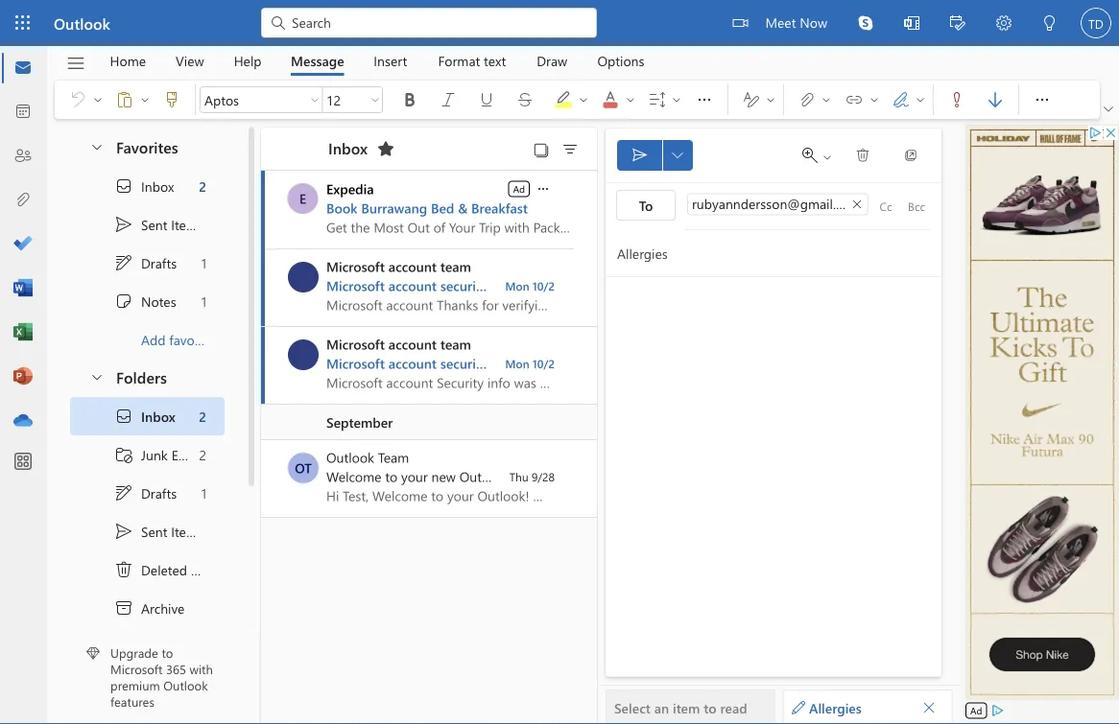 Task type: vqa. For each thing, say whether or not it's contained in the screenshot.


Task type: locate. For each thing, give the bounding box(es) containing it.
account up september heading
[[389, 355, 437, 373]]

team
[[441, 258, 471, 276], [441, 336, 471, 353]]

 button
[[528, 135, 555, 162]]

 right the 
[[869, 94, 881, 106]]

message list section
[[261, 123, 597, 724]]

favorites tree item
[[70, 129, 225, 167]]

 
[[742, 90, 777, 109]]

view
[[176, 52, 204, 70]]

to inside message list no conversations selected list box
[[385, 468, 398, 486]]

people image
[[13, 147, 33, 166]]

 down favorites tree item
[[114, 177, 133, 196]]

Select a conversation checkbox
[[288, 453, 326, 484]]

0 vertical spatial 2
[[199, 177, 206, 195]]


[[856, 148, 871, 163], [114, 561, 133, 580]]

2 vertical spatial outlook
[[163, 678, 208, 694]]

 button left ''
[[90, 85, 106, 115]]

outlook inside upgrade to microsoft 365 with premium outlook features
[[163, 678, 208, 694]]

1 microsoft account team from the top
[[326, 258, 471, 276]]

3 2 from the top
[[199, 446, 206, 464]]

0 vertical spatial 
[[114, 254, 133, 273]]

0 horizontal spatial  button
[[663, 140, 693, 171]]

2 10/2 from the top
[[533, 356, 555, 372]]

Font text field
[[201, 88, 306, 111]]

1 horizontal spatial 
[[856, 148, 871, 163]]

 button left folders
[[80, 359, 112, 395]]

text
[[484, 52, 506, 70]]

 inbox up  tree item at the bottom
[[114, 407, 176, 426]]

 right 
[[821, 94, 833, 106]]

0 vertical spatial  tree item
[[70, 244, 225, 282]]

1 vertical spatial  inbox
[[114, 407, 176, 426]]


[[162, 90, 181, 109]]

0 horizontal spatial 
[[536, 181, 551, 197]]


[[845, 90, 864, 109]]

clipboard group
[[59, 81, 191, 119]]

2 security from the top
[[441, 355, 488, 373]]

security
[[441, 277, 488, 295], [441, 355, 488, 373]]

2  drafts from the top
[[114, 484, 177, 503]]

 inside  
[[765, 94, 777, 106]]

 down td icon
[[1104, 105, 1114, 114]]

bcc button
[[902, 191, 932, 222]]

 right  
[[856, 148, 871, 163]]

Search for email, meetings, files and more. field
[[290, 12, 586, 32]]

1 vertical spatial to
[[162, 645, 173, 662]]

to down team
[[385, 468, 398, 486]]


[[695, 90, 714, 109], [1033, 90, 1052, 109], [536, 181, 551, 197]]

9/28
[[532, 470, 555, 485]]

info left was
[[492, 355, 516, 373]]

 tree item up ' notes' in the left top of the page
[[70, 244, 225, 282]]

1 vertical spatial 
[[114, 561, 133, 580]]

1 mon from the top
[[505, 278, 530, 294]]

mt down microsoft account team image
[[294, 346, 313, 364]]

365
[[166, 661, 186, 678]]

2 sent from the top
[[141, 523, 167, 541]]

 right the 
[[822, 152, 833, 163]]

 tree item up junk
[[70, 398, 225, 436]]

0 horizontal spatial 
[[672, 150, 684, 161]]

2  from the top
[[114, 522, 133, 542]]


[[114, 215, 133, 234], [114, 522, 133, 542]]

 button down td icon
[[1100, 100, 1118, 119]]

1 1 from the top
[[201, 254, 206, 272]]

 button right 
[[663, 140, 693, 171]]

 button right the 
[[867, 85, 882, 115]]

 left font color 'image' at the right top of page
[[578, 94, 590, 106]]

0 horizontal spatial to
[[162, 645, 173, 662]]

favorites tree
[[70, 121, 225, 359]]

2
[[199, 177, 206, 195], [199, 408, 206, 426], [199, 446, 206, 464]]

 drafts down  tree item at the bottom
[[114, 484, 177, 503]]

1  tree item from the top
[[70, 244, 225, 282]]

 button inside the clipboard group
[[137, 85, 153, 115]]

microsoft account team
[[326, 258, 471, 276], [326, 336, 471, 353]]

 button
[[371, 133, 401, 164]]

2 mon from the top
[[505, 356, 530, 372]]

was
[[519, 355, 542, 373]]

10/2 for verification
[[533, 278, 555, 294]]

0 vertical spatial  tree item
[[70, 205, 225, 244]]

sent up notes
[[141, 216, 167, 234]]

0 vertical spatial  tree item
[[70, 167, 225, 205]]

bed
[[431, 199, 455, 217]]

1 horizontal spatial 
[[1104, 105, 1114, 114]]

 left favorites
[[89, 139, 105, 154]]

 
[[115, 90, 151, 109]]

inbox up  junk email 2
[[141, 408, 176, 426]]

 up 
[[114, 407, 133, 426]]

1 vertical spatial mon 10/2
[[505, 356, 555, 372]]

1 vertical spatial 
[[114, 407, 133, 426]]

1 vertical spatial  sent items
[[114, 522, 204, 542]]

 drafts inside tree
[[114, 484, 177, 503]]

 down ''
[[536, 181, 551, 197]]

1 vertical spatial 
[[114, 522, 133, 542]]

microsoft account team down burrawang
[[326, 258, 471, 276]]

 for 
[[114, 484, 133, 503]]

team for was
[[441, 336, 471, 353]]

1 vertical spatial 10/2
[[533, 356, 555, 372]]

1 horizontal spatial 
[[695, 90, 714, 109]]

mon
[[505, 278, 530, 294], [505, 356, 530, 372]]

tab list
[[95, 46, 660, 76]]

1 vertical spatial mon
[[505, 356, 530, 372]]

 button inside 'include' "group"
[[867, 85, 882, 115]]

 inside  
[[821, 94, 833, 106]]

1 vertical spatial sent
[[141, 523, 167, 541]]

security down &
[[441, 277, 488, 295]]

 tree item down favorites tree item
[[70, 205, 225, 244]]

view button
[[161, 46, 219, 76]]

mon 10/2 up was
[[505, 278, 555, 294]]

1 vertical spatial 2
[[199, 408, 206, 426]]

0 vertical spatial  inbox
[[114, 177, 174, 196]]

to inside upgrade to microsoft 365 with premium outlook features
[[162, 645, 173, 662]]

info left 'verification' at the top of the page
[[492, 277, 516, 295]]

1 drafts from the top
[[141, 254, 177, 272]]

 inside dropdown button
[[536, 181, 551, 197]]

 inside favorites tree
[[114, 254, 133, 273]]

0 vertical spatial mon 10/2
[[505, 278, 555, 294]]

 tree item for 
[[70, 244, 225, 282]]

outlook up welcome
[[326, 449, 374, 467]]

 button down message button
[[307, 86, 323, 113]]

 tree item
[[70, 282, 225, 321]]

2 right junk
[[199, 446, 206, 464]]

include group
[[788, 81, 930, 119]]

 button
[[892, 140, 930, 171]]


[[66, 53, 86, 73]]

0 vertical spatial 10/2
[[533, 278, 555, 294]]

tree containing 
[[70, 398, 225, 725]]


[[858, 15, 874, 31]]

 drafts
[[114, 254, 177, 273], [114, 484, 177, 503]]

 drafts up ' notes' in the left top of the page
[[114, 254, 177, 273]]

message
[[291, 52, 344, 70]]

meet
[[766, 13, 796, 31]]

team up microsoft account security info was added
[[441, 336, 471, 353]]

 button
[[555, 135, 586, 162]]

sent up  tree item
[[141, 523, 167, 541]]

10/2
[[533, 278, 555, 294], [533, 356, 555, 372]]

1  drafts from the top
[[114, 254, 177, 273]]

 button
[[429, 85, 468, 115]]

mon 10/2 down 'verification' at the top of the page
[[505, 356, 555, 372]]


[[803, 148, 818, 163]]

1 horizontal spatial  button
[[1100, 100, 1118, 119]]

2 vertical spatial to
[[704, 699, 717, 717]]

drafts inside tree
[[141, 485, 177, 502]]

mail image
[[13, 59, 33, 78]]

 drafts for 
[[114, 254, 177, 273]]

2 mt from the top
[[294, 346, 313, 364]]

items up the " deleted items"
[[171, 523, 204, 541]]

files image
[[13, 191, 33, 210]]

folders
[[116, 367, 167, 387]]

1 security from the top
[[441, 277, 488, 295]]

to do image
[[13, 235, 33, 254]]

0 vertical spatial 
[[1104, 105, 1114, 114]]

 button inside 'reading pane' main content
[[663, 140, 693, 171]]

outlook inside message list no conversations selected list box
[[326, 449, 374, 467]]

sent inside favorites tree
[[141, 216, 167, 234]]

 deleted items
[[114, 561, 223, 580]]

drafts up notes
[[141, 254, 177, 272]]

font color image
[[601, 90, 640, 109]]

1 vertical spatial mt
[[294, 346, 313, 364]]


[[516, 90, 535, 109]]

0 vertical spatial mt
[[294, 268, 313, 286]]

2 inside favorites tree
[[199, 177, 206, 195]]

0 vertical spatial mon
[[505, 278, 530, 294]]


[[1104, 105, 1114, 114], [672, 150, 684, 161]]

0 vertical spatial sent
[[141, 216, 167, 234]]

mon 10/2
[[505, 278, 555, 294], [505, 356, 555, 372]]

outlook for outlook team
[[326, 449, 374, 467]]

2 1 from the top
[[201, 293, 206, 310]]

items inside favorites tree
[[171, 216, 204, 234]]

0 vertical spatial  drafts
[[114, 254, 177, 273]]

drafts inside favorites tree
[[141, 254, 177, 272]]

 button right the  
[[686, 81, 724, 119]]


[[269, 13, 288, 33]]

 inbox down favorites tree item
[[114, 177, 174, 196]]

microsoft account team image
[[288, 262, 319, 293]]

items
[[171, 216, 204, 234], [171, 523, 204, 541], [191, 562, 223, 579]]

0 vertical spatial inbox
[[328, 138, 368, 158]]

1 horizontal spatial to
[[385, 468, 398, 486]]

2 microsoft account team from the top
[[326, 336, 471, 353]]

 drafts inside favorites tree
[[114, 254, 177, 273]]

0 vertical spatial to
[[385, 468, 398, 486]]

tags group
[[938, 81, 1015, 115]]

 button
[[843, 0, 889, 46]]

To text field
[[686, 193, 871, 219]]

2  from the top
[[114, 484, 133, 503]]

outlook team
[[326, 449, 409, 467]]

team
[[378, 449, 409, 467]]

account up microsoft account security info was added
[[389, 336, 437, 353]]

Add a subject text field
[[606, 238, 913, 269]]

Select a conversation checkbox
[[288, 262, 326, 293]]

 up 
[[114, 561, 133, 580]]

10/2 for was
[[533, 356, 555, 372]]

premium features image
[[86, 648, 100, 661]]

basic text group
[[200, 81, 724, 119]]

application containing outlook
[[0, 0, 1120, 725]]

2  tree item from the top
[[70, 474, 225, 513]]

outlook banner
[[0, 0, 1120, 48]]

1 vertical spatial  drafts
[[114, 484, 177, 503]]

0 vertical spatial items
[[171, 216, 204, 234]]

onedrive image
[[13, 412, 33, 431]]

to inside button
[[704, 699, 717, 717]]

mon left added
[[505, 356, 530, 372]]


[[114, 177, 133, 196], [114, 407, 133, 426]]

items inside the " deleted items"
[[191, 562, 223, 579]]


[[92, 94, 104, 106], [139, 94, 151, 106], [309, 94, 321, 106], [370, 94, 381, 106], [578, 94, 590, 106], [625, 94, 637, 106], [671, 94, 683, 106], [765, 94, 777, 106], [821, 94, 833, 106], [869, 94, 881, 106], [915, 94, 927, 106], [89, 139, 105, 154], [822, 152, 833, 163], [89, 369, 105, 385]]

 inside button
[[856, 148, 871, 163]]

mt inside microsoft account team image
[[294, 268, 313, 286]]

an
[[655, 699, 669, 717]]

mon up was
[[505, 278, 530, 294]]

2 team from the top
[[441, 336, 471, 353]]

expedia
[[326, 180, 374, 198]]

 right the  
[[695, 90, 714, 109]]

outlook.com
[[460, 468, 537, 486]]

 inside tree item
[[114, 561, 133, 580]]

1  inbox from the top
[[114, 177, 174, 196]]

inbox inside inbox 
[[328, 138, 368, 158]]

options button
[[583, 46, 659, 76]]

 right 
[[765, 94, 777, 106]]

1 vertical spatial  tree item
[[70, 474, 225, 513]]

1 horizontal spatial outlook
[[163, 678, 208, 694]]

Select a conversation checkbox
[[288, 340, 326, 371]]

1  from the top
[[114, 254, 133, 273]]

0 horizontal spatial  button
[[686, 81, 724, 119]]

0 vertical spatial 
[[114, 215, 133, 234]]

 button
[[59, 81, 106, 119], [544, 81, 592, 119], [90, 85, 106, 115], [576, 85, 592, 115]]

1 10/2 from the top
[[533, 278, 555, 294]]

 inside basic text group
[[695, 90, 714, 109]]

 button inside folders tree item
[[80, 359, 112, 395]]

 button down options button
[[592, 81, 640, 119]]

2 vertical spatial items
[[191, 562, 223, 579]]

 button
[[391, 85, 429, 115]]

 down 
[[114, 484, 133, 503]]

2 info from the top
[[492, 355, 516, 373]]

to for microsoft
[[162, 645, 173, 662]]

 tree item up 'deleted' on the left bottom of the page
[[70, 513, 225, 551]]

 left 
[[625, 94, 637, 106]]

1 team from the top
[[441, 258, 471, 276]]

 tree item down junk
[[70, 474, 225, 513]]

2 horizontal spatial to
[[704, 699, 717, 717]]

info for verification
[[492, 277, 516, 295]]

2 down favorites tree item
[[199, 177, 206, 195]]

to right upgrade
[[162, 645, 173, 662]]

mt inside microsoft account team icon
[[294, 346, 313, 364]]

 right  button
[[1033, 90, 1052, 109]]

 button right  button
[[1024, 81, 1062, 119]]

2 mon 10/2 from the top
[[505, 356, 555, 372]]

0 vertical spatial microsoft account team
[[326, 258, 471, 276]]

 button inside favorites tree item
[[80, 129, 112, 164]]

 right  at the top right of the page
[[915, 94, 927, 106]]

security left was
[[441, 355, 488, 373]]

 inside favorites tree item
[[89, 139, 105, 154]]

0 vertical spatial drafts
[[141, 254, 177, 272]]

1 horizontal spatial ad
[[971, 705, 983, 718]]

0 horizontal spatial ad
[[513, 182, 525, 195]]

1 horizontal spatial  button
[[1024, 81, 1062, 119]]

 
[[798, 90, 833, 109]]

 button
[[835, 85, 867, 115]]

1 down email
[[201, 485, 206, 502]]

0 vertical spatial 1
[[201, 254, 206, 272]]

 right ''
[[139, 94, 151, 106]]

1 vertical spatial 
[[672, 150, 684, 161]]

 button left 
[[623, 85, 639, 115]]

2  button from the left
[[1024, 81, 1062, 119]]

info
[[492, 277, 516, 295], [492, 355, 516, 373]]

0 vertical spatial info
[[492, 277, 516, 295]]

2 inside  junk email 2
[[199, 446, 206, 464]]


[[633, 148, 648, 163]]

mt up microsoft account team icon
[[294, 268, 313, 286]]

0 horizontal spatial 
[[114, 561, 133, 580]]

1 vertical spatial outlook
[[326, 449, 374, 467]]

1  from the top
[[114, 177, 133, 196]]

1 vertical spatial security
[[441, 355, 488, 373]]


[[114, 292, 133, 311]]

1 vertical spatial info
[[492, 355, 516, 373]]

 up 
[[114, 254, 133, 273]]

microsoft account security info was added
[[326, 355, 584, 373]]

 tree item
[[70, 590, 225, 628]]

microsoft account team up microsoft account security info was added
[[326, 336, 471, 353]]

1 mon 10/2 from the top
[[505, 278, 555, 294]]

1 up 'favorite'
[[201, 293, 206, 310]]

 tree item
[[70, 167, 225, 205], [70, 398, 225, 436]]

0 vertical spatial  sent items
[[114, 215, 204, 234]]

1 vertical spatial  tree item
[[70, 513, 225, 551]]

inbox down favorites tree item
[[141, 177, 174, 195]]

1 vertical spatial  tree item
[[70, 398, 225, 436]]

to left read
[[704, 699, 717, 717]]

 sent items
[[114, 215, 204, 234], [114, 522, 204, 542]]

 button left favorites
[[80, 129, 112, 164]]

 button inside basic text group
[[576, 85, 592, 115]]

account down "book burrawang bed & breakfast"
[[389, 277, 437, 295]]

1 vertical spatial drafts
[[141, 485, 177, 502]]

1 for 
[[201, 485, 206, 502]]

team up microsoft account security info verification
[[441, 258, 471, 276]]

1 sent from the top
[[141, 216, 167, 234]]

drafts for 
[[141, 254, 177, 272]]

1  from the top
[[114, 215, 133, 234]]

0 vertical spatial ad
[[513, 182, 525, 195]]

2 vertical spatial 1
[[201, 485, 206, 502]]

2 up email
[[199, 408, 206, 426]]

 button
[[153, 85, 191, 115]]

1  sent items from the top
[[114, 215, 204, 234]]

items right 'deleted' on the left bottom of the page
[[191, 562, 223, 579]]

 tree item
[[70, 205, 225, 244], [70, 513, 225, 551]]

 left folders
[[89, 369, 105, 385]]

 archive
[[114, 599, 185, 618]]

 up 
[[114, 215, 133, 234]]

inbox for first  'tree item' from the bottom of the page
[[141, 408, 176, 426]]

1  button from the left
[[686, 81, 724, 119]]

 inside tree
[[114, 484, 133, 503]]

outlook inside the outlook banner
[[54, 12, 110, 33]]

 tree item
[[70, 551, 225, 590]]

ad left the set your advertising preferences "image"
[[971, 705, 983, 718]]

td image
[[1081, 8, 1112, 38]]

0 vertical spatial outlook
[[54, 12, 110, 33]]

ad left  dropdown button
[[513, 182, 525, 195]]

format text button
[[424, 46, 521, 76]]

 button right ''
[[137, 85, 153, 115]]

 right 
[[671, 94, 683, 106]]

add
[[141, 331, 166, 349]]

application
[[0, 0, 1120, 725]]

1 vertical spatial inbox
[[141, 177, 174, 195]]

0 vertical spatial team
[[441, 258, 471, 276]]

outlook right the premium
[[163, 678, 208, 694]]

 right  button
[[672, 150, 684, 161]]

outlook for outlook
[[54, 12, 110, 33]]

1 2 from the top
[[199, 177, 206, 195]]


[[114, 446, 133, 465]]


[[561, 140, 580, 159]]

2  tree item from the top
[[70, 398, 225, 436]]

 button
[[468, 85, 506, 115]]

0 vertical spatial security
[[441, 277, 488, 295]]

 inside favorites tree
[[114, 177, 133, 196]]

1 info from the top
[[492, 277, 516, 295]]

0 vertical spatial 
[[114, 177, 133, 196]]

inbox left 
[[328, 138, 368, 158]]

2 vertical spatial 2
[[199, 446, 206, 464]]

 for 
[[856, 148, 871, 163]]

0 horizontal spatial outlook
[[54, 12, 110, 33]]

 tree item
[[70, 244, 225, 282], [70, 474, 225, 513]]

2 horizontal spatial outlook
[[326, 449, 374, 467]]

10/2 up was
[[533, 278, 555, 294]]

 tree item down favorites
[[70, 167, 225, 205]]


[[948, 90, 967, 109]]

drafts down  junk email 2
[[141, 485, 177, 502]]

1 vertical spatial items
[[171, 523, 204, 541]]

 button left font color 'image' at the right top of page
[[576, 85, 592, 115]]

1 mt from the top
[[294, 268, 313, 286]]

inbox inside tree
[[141, 408, 176, 426]]

1 up  tree item at the top of the page
[[201, 254, 206, 272]]


[[904, 148, 919, 163]]

 sent items up 'deleted' on the left bottom of the page
[[114, 522, 204, 542]]

 up  tree item
[[114, 522, 133, 542]]

Font size text field
[[323, 88, 367, 111]]

microsoft account team for microsoft account security info was added
[[326, 336, 471, 353]]

3 1 from the top
[[201, 485, 206, 502]]

rubyanndersson@gmail.com
[[692, 194, 862, 212]]

outlook up 
[[54, 12, 110, 33]]

microsoft account team for microsoft account security info verification
[[326, 258, 471, 276]]

1  tree item from the top
[[70, 205, 225, 244]]

items up notes
[[171, 216, 204, 234]]

inbox inside favorites tree
[[141, 177, 174, 195]]

1 vertical spatial microsoft account team
[[326, 336, 471, 353]]

10/2 down 'verification' at the top of the page
[[533, 356, 555, 372]]

0 vertical spatial 
[[856, 148, 871, 163]]

2 vertical spatial inbox
[[141, 408, 176, 426]]

 sent items up notes
[[114, 215, 204, 234]]

calendar image
[[13, 103, 33, 122]]

2  from the top
[[114, 407, 133, 426]]

1 vertical spatial 
[[114, 484, 133, 503]]

tree
[[70, 398, 225, 725]]

1 vertical spatial 1
[[201, 293, 206, 310]]

2 drafts from the top
[[141, 485, 177, 502]]

inbox for 1st  'tree item' from the top
[[141, 177, 174, 195]]

1 vertical spatial team
[[441, 336, 471, 353]]

1 vertical spatial  button
[[663, 140, 693, 171]]



Task type: describe. For each thing, give the bounding box(es) containing it.
tab list containing home
[[95, 46, 660, 76]]


[[951, 15, 966, 31]]

burrawang
[[361, 199, 427, 217]]

account up microsoft account security info verification
[[389, 258, 437, 276]]

allergies
[[809, 699, 862, 717]]

drafts for 
[[141, 485, 177, 502]]

welcome to your new outlook.com account
[[326, 468, 587, 486]]

book burrawang bed & breakfast
[[326, 199, 528, 217]]

 button
[[106, 85, 137, 115]]

favorites
[[116, 136, 178, 157]]

 
[[648, 90, 683, 109]]

 drafts for 
[[114, 484, 177, 503]]

inbox 
[[328, 138, 396, 158]]

mon for verification
[[505, 278, 530, 294]]

 tree item for 
[[70, 474, 225, 513]]

select an item to read button
[[606, 690, 776, 725]]

book
[[326, 199, 358, 217]]

account right thu
[[540, 468, 587, 486]]

info for was
[[492, 355, 516, 373]]

help button
[[220, 46, 276, 76]]

email
[[172, 446, 203, 464]]

insert
[[374, 52, 407, 70]]

message list no conversations selected list box
[[261, 171, 597, 724]]

 button inside the clipboard group
[[90, 85, 106, 115]]


[[798, 90, 817, 109]]

&
[[458, 199, 468, 217]]

archive
[[141, 600, 185, 618]]


[[997, 15, 1012, 31]]

deleted
[[141, 562, 187, 579]]


[[439, 90, 458, 109]]

 for  deleted items
[[114, 561, 133, 580]]

draw button
[[523, 46, 582, 76]]

text highlight color image
[[554, 90, 592, 109]]

ad inside message list no conversations selected list box
[[513, 182, 525, 195]]

your
[[401, 468, 428, 486]]

microsoft account team image
[[288, 340, 319, 371]]

e
[[299, 190, 306, 207]]


[[923, 701, 936, 715]]

 button
[[981, 0, 1027, 48]]

 inside favorites tree
[[114, 215, 133, 234]]

inbox heading
[[303, 128, 401, 170]]

features
[[110, 694, 155, 711]]

excel image
[[13, 324, 33, 343]]

new
[[432, 468, 456, 486]]

 inbox inside favorites tree
[[114, 177, 174, 196]]

powerpoint image
[[13, 368, 33, 387]]

more apps image
[[13, 453, 33, 472]]

read
[[721, 699, 748, 717]]

cc
[[880, 199, 893, 214]]

 button down 
[[59, 81, 106, 119]]

2  tree item from the top
[[70, 513, 225, 551]]


[[792, 701, 806, 715]]

1 vertical spatial ad
[[971, 705, 983, 718]]

ot
[[295, 459, 312, 477]]

thu 9/28
[[510, 470, 555, 485]]

 button
[[617, 140, 664, 171]]

breakfast
[[472, 199, 528, 217]]

 for 1st  'tree item' from the top
[[114, 177, 133, 196]]

outlook team image
[[288, 453, 319, 484]]

cc button
[[871, 191, 902, 222]]

insert button
[[359, 46, 422, 76]]

thu
[[510, 470, 529, 485]]

 button right font size text box
[[368, 86, 383, 113]]

format text
[[438, 52, 506, 70]]

mt for microsoft account security info verification
[[294, 268, 313, 286]]

1 for 
[[201, 254, 206, 272]]

folders tree item
[[70, 359, 225, 398]]

 button
[[977, 85, 1015, 115]]

reading pane main content
[[598, 120, 961, 725]]

favorite
[[169, 331, 214, 349]]

outlook link
[[54, 0, 110, 46]]

 
[[892, 90, 927, 109]]


[[376, 139, 396, 158]]


[[114, 599, 133, 618]]

draw
[[537, 52, 568, 70]]

september heading
[[261, 405, 597, 441]]

mon 10/2 for was
[[505, 356, 555, 372]]

2  inbox from the top
[[114, 407, 176, 426]]

 for 
[[114, 254, 133, 273]]

0 vertical spatial  button
[[1100, 100, 1118, 119]]

mon 10/2 for verification
[[505, 278, 555, 294]]

bcc
[[908, 199, 926, 214]]


[[533, 142, 550, 159]]

 left  button at the left of page
[[92, 94, 104, 106]]

 button
[[916, 695, 943, 722]]

set your advertising preferences image
[[990, 704, 1006, 719]]

 allergies
[[792, 699, 862, 717]]

home button
[[96, 46, 160, 76]]


[[733, 15, 748, 31]]

verification
[[519, 277, 587, 295]]

 search field
[[261, 0, 597, 43]]

1  tree item from the top
[[70, 167, 225, 205]]

 button
[[506, 85, 544, 115]]

welcome
[[326, 468, 382, 486]]

mon for was
[[505, 356, 530, 372]]

select an item to read
[[615, 699, 748, 717]]

 right font size text box
[[370, 94, 381, 106]]

notes
[[141, 293, 176, 310]]

expedia image
[[288, 183, 318, 214]]

 button
[[889, 0, 935, 48]]

 button inside basic text group
[[623, 85, 639, 115]]

2 2 from the top
[[199, 408, 206, 426]]

home
[[110, 52, 146, 70]]

upgrade
[[110, 645, 158, 662]]

2 horizontal spatial 
[[1033, 90, 1052, 109]]

 inside  
[[139, 94, 151, 106]]

item
[[673, 699, 700, 717]]

 button
[[935, 0, 981, 48]]

message button
[[277, 46, 359, 76]]


[[477, 90, 496, 109]]


[[1043, 15, 1058, 31]]

 inside  
[[822, 152, 833, 163]]


[[400, 90, 420, 109]]

meet now
[[766, 13, 828, 31]]

format
[[438, 52, 480, 70]]


[[742, 90, 761, 109]]

 inside 'reading pane' main content
[[672, 150, 684, 161]]

1 inside  tree item
[[201, 293, 206, 310]]

 junk email 2
[[114, 446, 206, 465]]

 
[[803, 148, 833, 163]]

 for first  'tree item' from the bottom of the page
[[114, 407, 133, 426]]

 inside  
[[915, 94, 927, 106]]

with
[[190, 661, 213, 678]]

mt for microsoft account security info was added
[[294, 346, 313, 364]]

word image
[[13, 279, 33, 299]]

help
[[234, 52, 262, 70]]

options
[[598, 52, 645, 70]]

 button down the draw button
[[544, 81, 592, 119]]

 
[[845, 90, 881, 109]]

 button
[[844, 140, 882, 171]]

team for verification
[[441, 258, 471, 276]]

 left font size text box
[[309, 94, 321, 106]]


[[648, 90, 667, 109]]

 tree item
[[70, 436, 225, 474]]

 inside the  
[[671, 94, 683, 106]]

security for was
[[441, 355, 488, 373]]

left-rail-appbar navigation
[[4, 46, 42, 444]]

 inside  
[[869, 94, 881, 106]]

microsoft account security info verification
[[326, 277, 587, 295]]

2  sent items from the top
[[114, 522, 204, 542]]

security for verification
[[441, 277, 488, 295]]

microsoft inside upgrade to microsoft 365 with premium outlook features
[[110, 661, 163, 678]]

 sent items inside favorites tree
[[114, 215, 204, 234]]

to button
[[616, 190, 676, 221]]

to for your
[[385, 468, 398, 486]]

add favorite tree item
[[70, 321, 225, 359]]


[[115, 90, 134, 109]]

 inside folders tree item
[[89, 369, 105, 385]]



